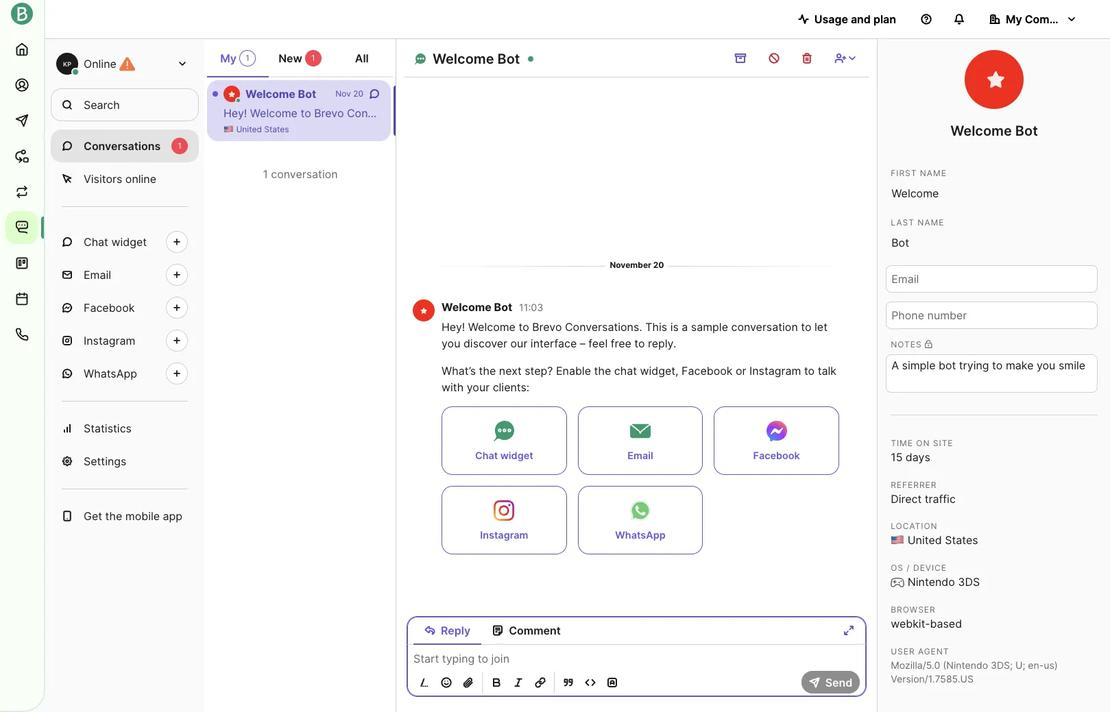 Task type: locate. For each thing, give the bounding box(es) containing it.
sample inside hey! welcome to brevo conversations. this is a sample conversation to let you discover our interface – feel free to reply.  what's the next step? enable the chat widget, face 🇺🇸 united states
[[473, 106, 510, 120]]

0 horizontal spatial –
[[580, 337, 586, 351]]

my for my company
[[1006, 12, 1022, 26]]

discover inside hey! welcome to brevo conversations. this is a sample conversation to let you discover our interface – feel free to reply.  what's the next step? enable the chat widget, face 🇺🇸 united states
[[635, 106, 679, 120]]

conversations. down nov 20
[[347, 106, 424, 120]]

version/1.7585.us
[[891, 673, 974, 685]]

comment button
[[482, 617, 572, 645]]

1 vertical spatial sample
[[691, 320, 728, 334]]

0 horizontal spatial states
[[264, 124, 289, 134]]

a inside hey! welcome to brevo conversations. this is a sample conversation to let you discover our interface – feel free to reply.
[[682, 320, 688, 334]]

conversations. up what's the next step? enable the chat widget, facebook or instagram to talk with your clients:
[[565, 320, 642, 334]]

1 horizontal spatial enable
[[965, 106, 1000, 120]]

chat widget link down clients:
[[442, 407, 567, 475]]

conversations
[[84, 139, 161, 153]]

1 horizontal spatial is
[[670, 320, 679, 334]]

widget down clients:
[[501, 450, 533, 462]]

notes
[[891, 339, 922, 349]]

0 vertical spatial 20
[[353, 88, 363, 99]]

chat widget link down visitors online link
[[51, 226, 199, 259]]

united inside location 🇺🇸 united states
[[908, 534, 942, 548]]

states
[[264, 124, 289, 134], [945, 534, 978, 548]]

next up clients:
[[499, 364, 522, 378]]

0 vertical spatial chat widget link
[[51, 226, 199, 259]]

feel
[[760, 106, 779, 120], [589, 337, 608, 351]]

0 horizontal spatial feel
[[589, 337, 608, 351]]

0 vertical spatial a
[[464, 106, 470, 120]]

what's
[[851, 106, 885, 120], [442, 364, 476, 378]]

0 horizontal spatial 20
[[353, 88, 363, 99]]

2 vertical spatial conversation
[[731, 320, 798, 334]]

a
[[464, 106, 470, 120], [682, 320, 688, 334]]

20 right nov at the top
[[353, 88, 363, 99]]

os
[[891, 563, 904, 573]]

clients:
[[493, 381, 530, 395]]

0 vertical spatial chat
[[1023, 106, 1046, 120]]

webkit-
[[891, 617, 930, 631]]

2 horizontal spatial instagram
[[750, 364, 801, 378]]

1 vertical spatial chat
[[614, 364, 637, 378]]

feel inside hey! welcome to brevo conversations. this is a sample conversation to let you discover our interface – feel free to reply.  what's the next step? enable the chat widget, face 🇺🇸 united states
[[760, 106, 779, 120]]

welcome
[[433, 51, 494, 67], [246, 87, 296, 101], [250, 106, 298, 120], [951, 123, 1012, 139], [442, 301, 492, 314], [468, 320, 516, 334]]

0 vertical spatial step?
[[934, 106, 962, 120]]

facebook
[[84, 301, 135, 315], [682, 364, 733, 378], [753, 450, 800, 462]]

brevo inside hey! welcome to brevo conversations. this is a sample conversation to let you discover our interface – feel free to reply.  what's the next step? enable the chat widget, face 🇺🇸 united states
[[314, 106, 344, 120]]

1 vertical spatial what's
[[442, 364, 476, 378]]

– inside hey! welcome to brevo conversations. this is a sample conversation to let you discover our interface – feel free to reply.
[[580, 337, 586, 351]]

on
[[916, 438, 930, 448]]

chat
[[1023, 106, 1046, 120], [614, 364, 637, 378]]

1 vertical spatial chat widget
[[475, 450, 533, 462]]

states up the device
[[945, 534, 978, 548]]

interface inside hey! welcome to brevo conversations. this is a sample conversation to let you discover our interface – feel free to reply.  what's the next step? enable the chat widget, face 🇺🇸 united states
[[702, 106, 748, 120]]

1 horizontal spatial welcome bot
[[433, 51, 520, 67]]

let for hey! welcome to brevo conversations. this is a sample conversation to let you discover our interface – feel free to reply.
[[815, 320, 828, 334]]

step? up clients:
[[525, 364, 553, 378]]

free
[[782, 106, 803, 120], [611, 337, 632, 351]]

chat left face
[[1023, 106, 1046, 120]]

is inside hey! welcome to brevo conversations. this is a sample conversation to let you discover our interface – feel free to reply.  what's the next step? enable the chat widget, face 🇺🇸 united states
[[452, 106, 461, 120]]

united inside hey! welcome to brevo conversations. this is a sample conversation to let you discover our interface – feel free to reply.  what's the next step? enable the chat widget, face 🇺🇸 united states
[[236, 124, 262, 134]]

whatsapp link
[[51, 357, 199, 390], [578, 486, 703, 555]]

1 vertical spatial hey!
[[442, 320, 465, 334]]

0 vertical spatial this
[[427, 106, 449, 120]]

0 vertical spatial sample
[[473, 106, 510, 120]]

0 horizontal spatial discover
[[464, 337, 508, 351]]

0 horizontal spatial a
[[464, 106, 470, 120]]

next up first name
[[908, 106, 931, 120]]

/
[[907, 563, 911, 573]]

only visible to agents image
[[925, 340, 932, 349]]

1 horizontal spatial conversation
[[513, 106, 580, 120]]

name
[[920, 168, 947, 178], [918, 217, 945, 228]]

0 horizontal spatial free
[[611, 337, 632, 351]]

instagram link
[[51, 324, 199, 357], [442, 486, 567, 555]]

1 vertical spatial step?
[[525, 364, 553, 378]]

chat down hey! welcome to brevo conversations. this is a sample conversation to let you discover our interface – feel free to reply.
[[614, 364, 637, 378]]

my company
[[1006, 12, 1076, 26]]

hey! for hey! welcome to brevo conversations. this is a sample conversation to let you discover our interface – feel free to reply.
[[442, 320, 465, 334]]

1 horizontal spatial brevo
[[532, 320, 562, 334]]

what's inside what's the next step? enable the chat widget, facebook or instagram to talk with your clients:
[[442, 364, 476, 378]]

0 vertical spatial widget
[[111, 235, 147, 249]]

0 horizontal spatial sample
[[473, 106, 510, 120]]

20 right november on the top
[[653, 260, 664, 271]]

1 vertical spatial reply.
[[648, 337, 676, 351]]

this inside hey! welcome to brevo conversations. this is a sample conversation to let you discover our interface – feel free to reply.  what's the next step? enable the chat widget, face 🇺🇸 united states
[[427, 106, 449, 120]]

0 horizontal spatial whatsapp link
[[51, 357, 199, 390]]

brevo down nov at the top
[[314, 106, 344, 120]]

widget, down hey! welcome to brevo conversations. this is a sample conversation to let you discover our interface – feel free to reply.
[[640, 364, 679, 378]]

0 horizontal spatial what's
[[442, 364, 476, 378]]

conversation inside hey! welcome to brevo conversations. this is a sample conversation to let you discover our interface – feel free to reply.
[[731, 320, 798, 334]]

0 horizontal spatial conversations.
[[347, 106, 424, 120]]

welcome inside hey! welcome to brevo conversations. this is a sample conversation to let you discover our interface – feel free to reply.
[[468, 320, 516, 334]]

us)
[[1044, 660, 1058, 671]]

conversation for hey! welcome to brevo conversations. this is a sample conversation to let you discover our interface – feel free to reply.  what's the next step? enable the chat widget, face 🇺🇸 united states
[[513, 106, 580, 120]]

united
[[236, 124, 262, 134], [908, 534, 942, 548]]

– inside hey! welcome to brevo conversations. this is a sample conversation to let you discover our interface – feel free to reply.  what's the next step? enable the chat widget, face 🇺🇸 united states
[[751, 106, 757, 120]]

1 horizontal spatial what's
[[851, 106, 885, 120]]

0 vertical spatial conversations.
[[347, 106, 424, 120]]

0 horizontal spatial interface
[[531, 337, 577, 351]]

usage
[[815, 12, 848, 26]]

1 horizontal spatial 🇺🇸
[[891, 534, 905, 548]]

what's the next step? enable the chat widget, facebook or instagram to talk with your clients:
[[442, 364, 837, 395]]

brevo inside hey! welcome to brevo conversations. this is a sample conversation to let you discover our interface – feel free to reply.
[[532, 320, 562, 334]]

discover for hey! welcome to brevo conversations. this is a sample conversation to let you discover our interface – feel free to reply.  what's the next step? enable the chat widget, face 🇺🇸 united states
[[635, 106, 679, 120]]

–
[[751, 106, 757, 120], [580, 337, 586, 351]]

0 vertical spatial whatsapp
[[84, 367, 137, 381]]

1 horizontal spatial this
[[646, 320, 667, 334]]

chat inside hey! welcome to brevo conversations. this is a sample conversation to let you discover our interface – feel free to reply.  what's the next step? enable the chat widget, face 🇺🇸 united states
[[1023, 106, 1046, 120]]

1 vertical spatial let
[[815, 320, 828, 334]]

our inside hey! welcome to brevo conversations. this is a sample conversation to let you discover our interface – feel free to reply.  what's the next step? enable the chat widget, face 🇺🇸 united states
[[682, 106, 699, 120]]

1 vertical spatial –
[[580, 337, 586, 351]]

free for hey! welcome to brevo conversations. this is a sample conversation to let you discover our interface – feel free to reply.
[[611, 337, 632, 351]]

1 horizontal spatial 20
[[653, 260, 664, 271]]

widget down visitors online link
[[111, 235, 147, 249]]

november 20
[[610, 260, 664, 271]]

you for hey! welcome to brevo conversations. this is a sample conversation to let you discover our interface – feel free to reply.
[[442, 337, 461, 351]]

nintendo
[[908, 576, 955, 589]]

browser
[[891, 605, 936, 615]]

feel inside hey! welcome to brevo conversations. this is a sample conversation to let you discover our interface – feel free to reply.
[[589, 337, 608, 351]]

0 vertical spatial 🇺🇸
[[224, 124, 234, 134]]

the
[[888, 106, 905, 120], [1003, 106, 1020, 120], [479, 364, 496, 378], [594, 364, 611, 378], [105, 510, 122, 523]]

instagram
[[84, 334, 135, 348], [750, 364, 801, 378], [480, 530, 528, 541]]

next
[[908, 106, 931, 120], [499, 364, 522, 378]]

states inside hey! welcome to brevo conversations. this is a sample conversation to let you discover our interface – feel free to reply.  what's the next step? enable the chat widget, face 🇺🇸 united states
[[264, 124, 289, 134]]

my left company
[[1006, 12, 1022, 26]]

interface for hey! welcome to brevo conversations. this is a sample conversation to let you discover our interface – feel free to reply.  what's the next step? enable the chat widget, face 🇺🇸 united states
[[702, 106, 748, 120]]

states up 1 conversation
[[264, 124, 289, 134]]

discover inside hey! welcome to brevo conversations. this is a sample conversation to let you discover our interface – feel free to reply.
[[464, 337, 508, 351]]

our
[[682, 106, 699, 120], [511, 337, 528, 351]]

0 horizontal spatial hey!
[[224, 106, 247, 120]]

1 vertical spatial a
[[682, 320, 688, 334]]

0 vertical spatial widget,
[[1049, 106, 1088, 120]]

1 vertical spatial widget
[[501, 450, 533, 462]]

welcome inside hey! welcome to brevo conversations. this is a sample conversation to let you discover our interface – feel free to reply.  what's the next step? enable the chat widget, face 🇺🇸 united states
[[250, 106, 298, 120]]

0 horizontal spatial our
[[511, 337, 528, 351]]

hey! inside hey! welcome to brevo conversations. this is a sample conversation to let you discover our interface – feel free to reply.
[[442, 320, 465, 334]]

1 vertical spatial discover
[[464, 337, 508, 351]]

step? up first name
[[934, 106, 962, 120]]

1
[[246, 53, 250, 63], [311, 53, 315, 63], [178, 141, 182, 151], [263, 167, 268, 181]]

chat widget link
[[51, 226, 199, 259], [442, 407, 567, 475]]

statistics
[[84, 422, 132, 436]]

facebook link
[[51, 291, 199, 324], [714, 407, 839, 475]]

feel for hey! welcome to brevo conversations. this is a sample conversation to let you discover our interface – feel free to reply.  what's the next step? enable the chat widget, face 🇺🇸 united states
[[760, 106, 779, 120]]

1 conversation
[[263, 167, 338, 181]]

this inside hey! welcome to brevo conversations. this is a sample conversation to let you discover our interface – feel free to reply.
[[646, 320, 667, 334]]

reply. for hey! welcome to brevo conversations. this is a sample conversation to let you discover our interface – feel free to reply.  what's the next step? enable the chat widget, face 🇺🇸 united states
[[819, 106, 848, 120]]

0 horizontal spatial enable
[[556, 364, 591, 378]]

welcome bot
[[433, 51, 520, 67], [246, 87, 316, 101], [951, 123, 1038, 139]]

hey! welcome to brevo conversations. this is a sample conversation to let you discover our interface – feel free to reply.
[[442, 320, 828, 351]]

0 horizontal spatial this
[[427, 106, 449, 120]]

1 horizontal spatial facebook link
[[714, 407, 839, 475]]

free inside hey! welcome to brevo conversations. this is a sample conversation to let you discover our interface – feel free to reply.
[[611, 337, 632, 351]]

0 vertical spatial united
[[236, 124, 262, 134]]

reply. for hey! welcome to brevo conversations. this is a sample conversation to let you discover our interface – feel free to reply.
[[648, 337, 676, 351]]

0 vertical spatial reply.
[[819, 106, 848, 120]]

a for hey! welcome to brevo conversations. this is a sample conversation to let you discover our interface – feel free to reply.
[[682, 320, 688, 334]]

email link
[[51, 259, 199, 291], [578, 407, 703, 475]]

is inside hey! welcome to brevo conversations. this is a sample conversation to let you discover our interface – feel free to reply.
[[670, 320, 679, 334]]

1 vertical spatial 20
[[653, 260, 664, 271]]

brevo for hey! welcome to brevo conversations. this is a sample conversation to let you discover our interface – feel free to reply.
[[532, 320, 562, 334]]

feel for hey! welcome to brevo conversations. this is a sample conversation to let you discover our interface – feel free to reply.
[[589, 337, 608, 351]]

reply.
[[819, 106, 848, 120], [648, 337, 676, 351]]

0 horizontal spatial widget,
[[640, 364, 679, 378]]

sample for hey! welcome to brevo conversations. this is a sample conversation to let you discover our interface – feel free to reply.
[[691, 320, 728, 334]]

sample inside hey! welcome to brevo conversations. this is a sample conversation to let you discover our interface – feel free to reply.
[[691, 320, 728, 334]]

0 vertical spatial email
[[84, 268, 111, 282]]

reply
[[441, 624, 471, 638]]

browser webkit-based
[[891, 605, 962, 631]]

enable inside what's the next step? enable the chat widget, facebook or instagram to talk with your clients:
[[556, 364, 591, 378]]

let inside hey! welcome to brevo conversations. this is a sample conversation to let you discover our interface – feel free to reply.
[[815, 320, 828, 334]]

name for last name
[[918, 217, 945, 228]]

chat
[[84, 235, 108, 249], [475, 450, 498, 462]]

our inside hey! welcome to brevo conversations. this is a sample conversation to let you discover our interface – feel free to reply.
[[511, 337, 528, 351]]

1 vertical spatial chat
[[475, 450, 498, 462]]

my left new
[[220, 51, 237, 65]]

1 horizontal spatial my
[[1006, 12, 1022, 26]]

1 horizontal spatial feel
[[760, 106, 779, 120]]

interface inside hey! welcome to brevo conversations. this is a sample conversation to let you discover our interface – feel free to reply.
[[531, 337, 577, 351]]

settings
[[84, 455, 126, 468]]

0 horizontal spatial chat widget link
[[51, 226, 199, 259]]

0 vertical spatial hey!
[[224, 106, 247, 120]]

with
[[442, 381, 464, 395]]

comment
[[509, 624, 561, 638]]

a for hey! welcome to brevo conversations. this is a sample conversation to let you discover our interface – feel free to reply.  what's the next step? enable the chat widget, face 🇺🇸 united states
[[464, 106, 470, 120]]

0 horizontal spatial 🇺🇸
[[224, 124, 234, 134]]

this for hey! welcome to brevo conversations. this is a sample conversation to let you discover our interface – feel free to reply.  what's the next step? enable the chat widget, face 🇺🇸 united states
[[427, 106, 449, 120]]

interface
[[702, 106, 748, 120], [531, 337, 577, 351]]

🇺🇸
[[224, 124, 234, 134], [891, 534, 905, 548]]

2 horizontal spatial welcome bot
[[951, 123, 1038, 139]]

0 horizontal spatial is
[[452, 106, 461, 120]]

conversation
[[513, 106, 580, 120], [271, 167, 338, 181], [731, 320, 798, 334]]

1 vertical spatial instagram
[[750, 364, 801, 378]]

name right last
[[918, 217, 945, 228]]

1 vertical spatial name
[[918, 217, 945, 228]]

conversations. inside hey! welcome to brevo conversations. this is a sample conversation to let you discover our interface – feel free to reply.
[[565, 320, 642, 334]]

0 vertical spatial conversation
[[513, 106, 580, 120]]

discover
[[635, 106, 679, 120], [464, 337, 508, 351]]

let inside hey! welcome to brevo conversations. this is a sample conversation to let you discover our interface – feel free to reply.  what's the next step? enable the chat widget, face 🇺🇸 united states
[[597, 106, 610, 120]]

20
[[353, 88, 363, 99], [653, 260, 664, 271]]

whatsapp
[[84, 367, 137, 381], [615, 530, 666, 541]]

Start typing to join text field
[[407, 651, 867, 667]]

conversations. inside hey! welcome to brevo conversations. this is a sample conversation to let you discover our interface – feel free to reply.  what's the next step? enable the chat widget, face 🇺🇸 united states
[[347, 106, 424, 120]]

a inside hey! welcome to brevo conversations. this is a sample conversation to let you discover our interface – feel free to reply.  what's the next step? enable the chat widget, face 🇺🇸 united states
[[464, 106, 470, 120]]

my inside my company button
[[1006, 12, 1022, 26]]

1 horizontal spatial a
[[682, 320, 688, 334]]

0 vertical spatial name
[[920, 168, 947, 178]]

1 horizontal spatial discover
[[635, 106, 679, 120]]

0 horizontal spatial chat widget
[[84, 235, 147, 249]]

0 horizontal spatial instagram link
[[51, 324, 199, 357]]

this for hey! welcome to brevo conversations. this is a sample conversation to let you discover our interface – feel free to reply.
[[646, 320, 667, 334]]

1 vertical spatial interface
[[531, 337, 577, 351]]

visitors
[[84, 172, 122, 186]]

0 vertical spatial you
[[613, 106, 632, 120]]

1 horizontal spatial instagram
[[480, 530, 528, 541]]

usage and plan button
[[787, 5, 907, 33]]

time
[[891, 438, 913, 448]]

hey! inside hey! welcome to brevo conversations. this is a sample conversation to let you discover our interface – feel free to reply.  what's the next step? enable the chat widget, face 🇺🇸 united states
[[224, 106, 247, 120]]

0 vertical spatial discover
[[635, 106, 679, 120]]

free for hey! welcome to brevo conversations. this is a sample conversation to let you discover our interface – feel free to reply.  what's the next step? enable the chat widget, face 🇺🇸 united states
[[782, 106, 803, 120]]

1 vertical spatial free
[[611, 337, 632, 351]]

you inside hey! welcome to brevo conversations. this is a sample conversation to let you discover our interface – feel free to reply.  what's the next step? enable the chat widget, face 🇺🇸 united states
[[613, 106, 632, 120]]

0 horizontal spatial facebook link
[[51, 291, 199, 324]]

20 for november 20
[[653, 260, 664, 271]]

1 horizontal spatial conversations.
[[565, 320, 642, 334]]

or
[[736, 364, 747, 378]]

1 vertical spatial whatsapp
[[615, 530, 666, 541]]

you inside hey! welcome to brevo conversations. this is a sample conversation to let you discover our interface – feel free to reply.
[[442, 337, 461, 351]]

conversation inside hey! welcome to brevo conversations. this is a sample conversation to let you discover our interface – feel free to reply.  what's the next step? enable the chat widget, face 🇺🇸 united states
[[513, 106, 580, 120]]

conversations. for hey! welcome to brevo conversations. this is a sample conversation to let you discover our interface – feel free to reply.
[[565, 320, 642, 334]]

1 horizontal spatial let
[[815, 320, 828, 334]]

next inside what's the next step? enable the chat widget, facebook or instagram to talk with your clients:
[[499, 364, 522, 378]]

conversations.
[[347, 106, 424, 120], [565, 320, 642, 334]]

1 vertical spatial you
[[442, 337, 461, 351]]

facebook link for email link to the right
[[714, 407, 839, 475]]

1 vertical spatial whatsapp link
[[578, 486, 703, 555]]

1 vertical spatial feel
[[589, 337, 608, 351]]

enable
[[965, 106, 1000, 120], [556, 364, 591, 378]]

Notes text field
[[886, 354, 1098, 393]]

2 horizontal spatial facebook
[[753, 450, 800, 462]]

device
[[914, 563, 947, 573]]

1 vertical spatial our
[[511, 337, 528, 351]]

0 horizontal spatial chat
[[614, 364, 637, 378]]

Last name field
[[886, 229, 1098, 257]]

is
[[452, 106, 461, 120], [670, 320, 679, 334]]

0 horizontal spatial email link
[[51, 259, 199, 291]]

you
[[613, 106, 632, 120], [442, 337, 461, 351]]

0 vertical spatial brevo
[[314, 106, 344, 120]]

P͏hone number telephone field
[[886, 302, 1098, 329]]

let
[[597, 106, 610, 120], [815, 320, 828, 334]]

whatsapp link for facebook link related to top email link
[[51, 357, 199, 390]]

brevo down 11:03
[[532, 320, 562, 334]]

next inside hey! welcome to brevo conversations. this is a sample conversation to let you discover our interface – feel free to reply.  what's the next step? enable the chat widget, face 🇺🇸 united states
[[908, 106, 931, 120]]

interface for hey! welcome to brevo conversations. this is a sample conversation to let you discover our interface – feel free to reply.
[[531, 337, 577, 351]]

user agent mozilla/5.0 (nintendo 3ds; u; en-us) version/1.7585.us
[[891, 647, 1058, 685]]

20 for nov 20
[[353, 88, 363, 99]]

free inside hey! welcome to brevo conversations. this is a sample conversation to let you discover our interface – feel free to reply.  what's the next step? enable the chat widget, face 🇺🇸 united states
[[782, 106, 803, 120]]

1 horizontal spatial whatsapp link
[[578, 486, 703, 555]]

sample for hey! welcome to brevo conversations. this is a sample conversation to let you discover our interface – feel free to reply.  what's the next step? enable the chat widget, face 🇺🇸 united states
[[473, 106, 510, 120]]

direct
[[891, 492, 922, 506]]

widget, inside hey! welcome to brevo conversations. this is a sample conversation to let you discover our interface – feel free to reply.  what's the next step? enable the chat widget, face 🇺🇸 united states
[[1049, 106, 1088, 120]]

0 vertical spatial facebook link
[[51, 291, 199, 324]]

1 vertical spatial united
[[908, 534, 942, 548]]

1 vertical spatial my
[[220, 51, 237, 65]]

reply. inside hey! welcome to brevo conversations. this is a sample conversation to let you discover our interface – feel free to reply.
[[648, 337, 676, 351]]

name right first
[[920, 168, 947, 178]]

widget, left face
[[1049, 106, 1088, 120]]

bot
[[498, 51, 520, 67], [298, 87, 316, 101], [1016, 123, 1038, 139], [494, 301, 512, 314]]

1 vertical spatial email link
[[578, 407, 703, 475]]

get the mobile app link
[[51, 500, 199, 533]]

reply. inside hey! welcome to brevo conversations. this is a sample conversation to let you discover our interface – feel free to reply.  what's the next step? enable the chat widget, face 🇺🇸 united states
[[819, 106, 848, 120]]

os / device
[[891, 563, 947, 573]]



Task type: describe. For each thing, give the bounding box(es) containing it.
conversation for hey! welcome to brevo conversations. this is a sample conversation to let you discover our interface – feel free to reply.
[[731, 320, 798, 334]]

new
[[279, 51, 302, 65]]

welcome bot 11:03
[[442, 301, 544, 314]]

0 vertical spatial chat
[[84, 235, 108, 249]]

mozilla/5.0
[[891, 660, 940, 671]]

reply button
[[414, 617, 482, 645]]

en-
[[1028, 660, 1044, 671]]

what's inside hey! welcome to brevo conversations. this is a sample conversation to let you discover our interface – feel free to reply.  what's the next step? enable the chat widget, face 🇺🇸 united states
[[851, 106, 885, 120]]

chat widget link for email link to the right
[[442, 407, 567, 475]]

1 horizontal spatial email link
[[578, 407, 703, 475]]

First name field
[[886, 180, 1098, 207]]

🇺🇸 inside hey! welcome to brevo conversations. this is a sample conversation to let you discover our interface – feel free to reply.  what's the next step? enable the chat widget, face 🇺🇸 united states
[[224, 124, 234, 134]]

usage and plan
[[815, 12, 896, 26]]

discover for hey! welcome to brevo conversations. this is a sample conversation to let you discover our interface – feel free to reply.
[[464, 337, 508, 351]]

11:03
[[519, 302, 544, 314]]

to inside what's the next step? enable the chat widget, facebook or instagram to talk with your clients:
[[804, 364, 815, 378]]

facebook inside what's the next step? enable the chat widget, facebook or instagram to talk with your clients:
[[682, 364, 733, 378]]

nintendo 3ds
[[908, 576, 980, 589]]

1 horizontal spatial email
[[628, 450, 653, 462]]

1 vertical spatial conversation
[[271, 167, 338, 181]]

chat widget link for top email link
[[51, 226, 199, 259]]

2 vertical spatial welcome bot
[[951, 123, 1038, 139]]

– for hey! welcome to brevo conversations. this is a sample conversation to let you discover our interface – feel free to reply.
[[580, 337, 586, 351]]

widget, inside what's the next step? enable the chat widget, facebook or instagram to talk with your clients:
[[640, 364, 679, 378]]

referrer direct traffic
[[891, 480, 956, 506]]

0 horizontal spatial welcome bot
[[246, 87, 316, 101]]

first name
[[891, 168, 947, 178]]

online
[[84, 57, 116, 71]]

0 horizontal spatial instagram
[[84, 334, 135, 348]]

statistics link
[[51, 412, 199, 445]]

hey! welcome to brevo conversations. this is a sample conversation to let you discover our interface – feel free to reply.  what's the next step? enable the chat widget, face 🇺🇸 united states
[[224, 106, 1110, 134]]

1 horizontal spatial whatsapp
[[615, 530, 666, 541]]

get
[[84, 510, 102, 523]]

traffic
[[925, 492, 956, 506]]

nov
[[336, 88, 351, 99]]

all link
[[331, 45, 393, 78]]

location
[[891, 521, 938, 532]]

step? inside hey! welcome to brevo conversations. this is a sample conversation to let you discover our interface – feel free to reply.  what's the next step? enable the chat widget, face 🇺🇸 united states
[[934, 106, 962, 120]]

visitors online link
[[51, 163, 199, 195]]

company
[[1025, 12, 1076, 26]]

hey! for hey! welcome to brevo conversations. this is a sample conversation to let you discover our interface – feel free to reply.  what's the next step? enable the chat widget, face 🇺🇸 united states
[[224, 106, 247, 120]]

all
[[355, 51, 369, 65]]

enable inside hey! welcome to brevo conversations. this is a sample conversation to let you discover our interface – feel free to reply.  what's the next step? enable the chat widget, face 🇺🇸 united states
[[965, 106, 1000, 120]]

our for hey! welcome to brevo conversations. this is a sample conversation to let you discover our interface – feel free to reply.  what's the next step? enable the chat widget, face 🇺🇸 united states
[[682, 106, 699, 120]]

the inside get the mobile app link
[[105, 510, 122, 523]]

instagram link for the whatsapp 'link' related to facebook link related to top email link
[[51, 324, 199, 357]]

conversations. for hey! welcome to brevo conversations. this is a sample conversation to let you discover our interface – feel free to reply.  what's the next step? enable the chat widget, face 🇺🇸 united states
[[347, 106, 424, 120]]

– for hey! welcome to brevo conversations. this is a sample conversation to let you discover our interface – feel free to reply.  what's the next step? enable the chat widget, face 🇺🇸 united states
[[751, 106, 757, 120]]

step? inside what's the next step? enable the chat widget, facebook or instagram to talk with your clients:
[[525, 364, 553, 378]]

0 horizontal spatial facebook
[[84, 301, 135, 315]]

3ds
[[958, 576, 980, 589]]

name for first name
[[920, 168, 947, 178]]

(nintendo
[[943, 660, 988, 671]]

chat inside what's the next step? enable the chat widget, facebook or instagram to talk with your clients:
[[614, 364, 637, 378]]

0 horizontal spatial whatsapp
[[84, 367, 137, 381]]

get the mobile app
[[84, 510, 183, 523]]

facebook link for top email link
[[51, 291, 199, 324]]

mobile
[[125, 510, 160, 523]]

3ds;
[[991, 660, 1013, 671]]

location 🇺🇸 united states
[[891, 521, 978, 548]]

referrer
[[891, 480, 937, 490]]

0 vertical spatial chat widget
[[84, 235, 147, 249]]

nov 20
[[336, 88, 363, 99]]

last
[[891, 217, 915, 228]]

time on site 15 days
[[891, 438, 954, 464]]

search
[[84, 98, 120, 112]]

site
[[933, 438, 954, 448]]

kp
[[63, 60, 71, 68]]

is for hey! welcome to brevo conversations. this is a sample conversation to let you discover our interface – feel free to reply.
[[670, 320, 679, 334]]

settings link
[[51, 445, 199, 478]]

0 vertical spatial email link
[[51, 259, 199, 291]]

face
[[1091, 106, 1110, 120]]

app
[[163, 510, 183, 523]]

you for hey! welcome to brevo conversations. this is a sample conversation to let you discover our interface – feel free to reply.  what's the next step? enable the chat widget, face 🇺🇸 united states
[[613, 106, 632, 120]]

u;
[[1016, 660, 1026, 671]]

visitors online
[[84, 172, 156, 186]]

plan
[[874, 12, 896, 26]]

my company button
[[979, 5, 1088, 33]]

days
[[906, 450, 931, 464]]

0 horizontal spatial email
[[84, 268, 111, 282]]

last name
[[891, 217, 945, 228]]

user
[[891, 647, 915, 657]]

based
[[930, 617, 962, 631]]

1 horizontal spatial chat
[[475, 450, 498, 462]]

first
[[891, 168, 917, 178]]

and
[[851, 12, 871, 26]]

15
[[891, 450, 903, 464]]

let for hey! welcome to brevo conversations. this is a sample conversation to let you discover our interface – feel free to reply.  what's the next step? enable the chat widget, face 🇺🇸 united states
[[597, 106, 610, 120]]

search link
[[51, 88, 199, 121]]

whatsapp link for facebook link for email link to the right
[[578, 486, 703, 555]]

november
[[610, 260, 652, 271]]

is for hey! welcome to brevo conversations. this is a sample conversation to let you discover our interface – feel free to reply.  what's the next step? enable the chat widget, face 🇺🇸 united states
[[452, 106, 461, 120]]

online
[[125, 172, 156, 186]]

Email email field
[[886, 265, 1098, 293]]

states inside location 🇺🇸 united states
[[945, 534, 978, 548]]

instagram link for the whatsapp 'link' related to facebook link for email link to the right
[[442, 486, 567, 555]]

1 horizontal spatial chat widget
[[475, 450, 533, 462]]

🇺🇸 inside location 🇺🇸 united states
[[891, 534, 905, 548]]

instagram inside what's the next step? enable the chat widget, facebook or instagram to talk with your clients:
[[750, 364, 801, 378]]

your
[[467, 381, 490, 395]]

talk
[[818, 364, 837, 378]]

brevo for hey! welcome to brevo conversations. this is a sample conversation to let you discover our interface – feel free to reply.  what's the next step? enable the chat widget, face 🇺🇸 united states
[[314, 106, 344, 120]]

our for hey! welcome to brevo conversations. this is a sample conversation to let you discover our interface – feel free to reply.
[[511, 337, 528, 351]]

my for my
[[220, 51, 237, 65]]

agent
[[918, 647, 950, 657]]



Task type: vqa. For each thing, say whether or not it's contained in the screenshot.
Channels
no



